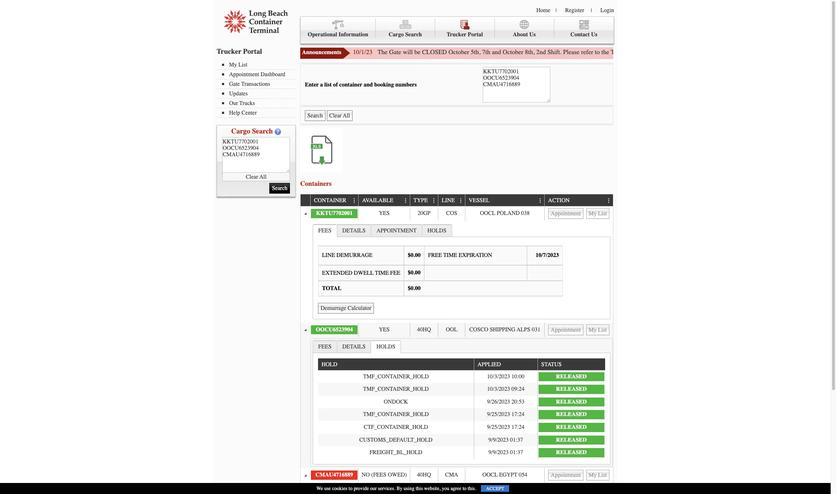 Task type: describe. For each thing, give the bounding box(es) containing it.
by
[[397, 486, 403, 492]]

1 horizontal spatial time
[[444, 252, 458, 259]]

holds for holds tab to the left
[[377, 344, 396, 350]]

dashboard
[[261, 71, 285, 78]]

contact
[[571, 31, 590, 38]]

edit column settings image for line
[[459, 198, 464, 204]]

refer
[[582, 48, 594, 56]]

cos
[[446, 210, 458, 216]]

oocl for oocl egypt 054
[[483, 472, 498, 478]]

truck
[[611, 48, 626, 56]]

10/3/2023 09:24 cell
[[474, 383, 538, 396]]

trucker inside menu bar
[[447, 31, 467, 38]]

hold
[[322, 361, 338, 368]]

2 for from the left
[[744, 48, 751, 56]]

2 october from the left
[[503, 48, 524, 56]]

1 for from the left
[[685, 48, 692, 56]]

details
[[725, 48, 742, 56]]

details for appointment
[[343, 227, 366, 234]]

cargo search link
[[376, 19, 436, 39]]

tmf_container_hold for 9/25/2023 17:24
[[363, 411, 429, 418]]

9/25/2023 17:24 for tmf_container_hold
[[487, 411, 525, 418]]

10/1/23
[[353, 48, 373, 56]]

cell for oocl poland 038
[[545, 206, 613, 221]]

Enter container numbers and/ or booking numbers.  text field
[[223, 137, 290, 173]]

information
[[339, 31, 369, 38]]

6 released from the top
[[557, 437, 587, 443]]

10/1/23 the gate will be closed october 5th, 7th and october 8th, 2nd shift. please refer to the truck gate hours web page for further gate details for the week.
[[353, 48, 777, 56]]

free
[[428, 252, 442, 259]]

of
[[333, 82, 338, 88]]

fees tab for appointment
[[313, 224, 337, 237]]

shift.
[[548, 48, 562, 56]]

9/25/2023 17:24 for ctf_container_hold
[[487, 424, 525, 430]]

20gp
[[418, 210, 431, 216]]

9/9/2023 for freight_bl_hold
[[489, 449, 509, 456]]

owed)
[[388, 472, 407, 478]]

17:24 for tmf_container_hold
[[512, 411, 525, 418]]

yes for oocu6523904
[[379, 326, 390, 333]]

054
[[519, 472, 528, 478]]

hours
[[642, 48, 657, 56]]

my list appointment dashboard gate transactions updates our trucks help center
[[229, 62, 285, 116]]

contact us
[[571, 31, 598, 38]]

9/25/2023 for tmf_container_hold
[[487, 411, 511, 418]]

containers
[[301, 180, 332, 188]]

egypt
[[500, 472, 518, 478]]

01:37 for customs_default_hold
[[511, 437, 523, 443]]

be
[[415, 48, 421, 56]]

help
[[229, 110, 240, 116]]

row containing ctf_container_hold
[[318, 421, 606, 434]]

about us link
[[495, 19, 555, 39]]

40hq cell for ool
[[410, 323, 438, 337]]

action
[[549, 197, 570, 204]]

row containing ondock
[[318, 396, 606, 409]]

week.
[[762, 48, 777, 56]]

menu bar containing operational information
[[301, 16, 615, 44]]

home link
[[537, 7, 551, 14]]

provide
[[354, 486, 369, 492]]

details tab for appointment
[[337, 224, 372, 237]]

container
[[340, 82, 363, 88]]

alps
[[517, 326, 531, 333]]

register
[[566, 7, 585, 14]]

tree grid containing container
[[301, 195, 613, 494]]

available column header
[[359, 195, 410, 206]]

5 released from the top
[[557, 424, 587, 430]]

1 vertical spatial cargo
[[231, 127, 250, 135]]

0 horizontal spatial to
[[349, 486, 353, 492]]

oocu6523904
[[316, 326, 353, 333]]

tmf_container_hold cell for 9/25/2023 17:24
[[318, 409, 474, 421]]

1 horizontal spatial cargo search
[[389, 31, 422, 38]]

9/26/2023 20:53
[[487, 399, 525, 405]]

9/9/2023 01:37 for customs_default_hold
[[489, 437, 523, 443]]

appointment
[[229, 71, 259, 78]]

10/3/2023 10:00 cell
[[474, 370, 538, 383]]

9/9/2023 01:37 cell for customs_default_hold
[[474, 434, 538, 447]]

yes for kktu7702001
[[379, 210, 390, 216]]

freight_bl_hold
[[370, 449, 423, 456]]

cosco
[[470, 326, 489, 333]]

oocl egypt 054
[[483, 472, 528, 478]]

0 vertical spatial and
[[492, 48, 502, 56]]

using
[[404, 486, 415, 492]]

numbers
[[396, 82, 417, 88]]

list
[[239, 62, 247, 68]]

038
[[522, 210, 530, 216]]

1 horizontal spatial trucker portal
[[447, 31, 483, 38]]

kktu7702001 cell
[[310, 206, 359, 221]]

2 horizontal spatial to
[[595, 48, 600, 56]]

website,
[[424, 486, 441, 492]]

edit column settings image for type
[[432, 198, 437, 204]]

$0.00 for demurrage
[[408, 252, 421, 259]]

appointment tab
[[371, 224, 423, 237]]

extended dwell time fee
[[322, 270, 401, 276]]

cell for cosco shipping alps 031
[[545, 323, 613, 337]]

type link
[[414, 195, 431, 206]]

expiration
[[459, 252, 493, 259]]

1 vertical spatial and
[[364, 82, 373, 88]]

the
[[378, 48, 388, 56]]

1 horizontal spatial portal
[[468, 31, 483, 38]]

available link
[[362, 195, 397, 206]]

ctf_container_hold
[[364, 424, 428, 430]]

40hq cell for cma
[[410, 468, 438, 483]]

edit column settings image for available
[[403, 198, 409, 204]]

2 tab list from the top
[[311, 339, 613, 466]]

updates link
[[222, 90, 295, 97]]

row containing container
[[301, 195, 613, 206]]

vessel link
[[469, 195, 493, 206]]

row containing kktu7702001
[[301, 206, 613, 221]]

grid inside tab list
[[318, 359, 606, 459]]

1 vertical spatial trucker portal
[[217, 47, 262, 56]]

booking
[[375, 82, 394, 88]]

10/3/2023 10:00
[[487, 373, 525, 380]]

line link
[[442, 195, 459, 206]]

01:37 for freight_bl_hold
[[511, 449, 523, 456]]

container
[[314, 197, 347, 204]]

trucker portal link
[[436, 19, 495, 39]]

cmau4716889
[[316, 472, 353, 478]]

fees for holds
[[318, 344, 332, 350]]

please
[[564, 48, 580, 56]]

tmf_container_hold cell for 10/3/2023 10:00
[[318, 370, 474, 383]]

cosco shipping alps 031
[[470, 326, 541, 333]]

gate inside my list appointment dashboard gate transactions updates our trucks help center
[[229, 81, 240, 87]]

holds for the topmost holds tab
[[428, 227, 447, 234]]

Enter container numbers and/ or booking numbers. Press ESC to reset input box text field
[[483, 67, 551, 103]]

$0.00 for dwell
[[408, 270, 421, 276]]

line demurrage
[[322, 252, 373, 259]]

2 released from the top
[[557, 386, 587, 392]]

3 $0.00 from the top
[[408, 285, 421, 291]]

line column header
[[438, 195, 465, 206]]

cargo inside menu bar
[[389, 31, 404, 38]]

released cell for freight_bl_hold '9/9/2023 01:37' cell
[[538, 447, 606, 459]]

freight_bl_hold cell
[[318, 447, 474, 459]]

1 vertical spatial time
[[375, 270, 389, 276]]

this.
[[468, 486, 477, 492]]

line for line
[[442, 197, 455, 204]]

3 released from the top
[[557, 399, 587, 405]]

2nd
[[537, 48, 546, 56]]

about us
[[513, 31, 536, 38]]

poland
[[497, 210, 520, 216]]

center
[[242, 110, 257, 116]]

total
[[322, 285, 342, 292]]

10/3/2023 for 10/3/2023 09:24
[[487, 386, 511, 392]]

a
[[320, 82, 323, 88]]

released cell for 10/3/2023 10:00 cell
[[538, 370, 606, 383]]

20gp cell
[[410, 206, 438, 221]]

shipping
[[490, 326, 516, 333]]

2 tab from the left
[[337, 486, 372, 494]]

edit column settings image for container
[[352, 198, 358, 204]]

customs_default_hold
[[360, 437, 433, 443]]

action column header
[[545, 195, 613, 206]]

closed
[[422, 48, 447, 56]]

oocl poland 038
[[480, 210, 530, 216]]

oocu6523904 cell
[[310, 323, 359, 337]]

released cell for 10/3/2023 09:24 cell
[[538, 383, 606, 396]]

9/9/2023 01:37 for freight_bl_hold
[[489, 449, 523, 456]]

type column header
[[410, 195, 438, 206]]

us for contact us
[[592, 31, 598, 38]]

row group containing tmf_container_hold
[[318, 370, 606, 459]]

register link
[[566, 7, 585, 14]]

fees tab for holds
[[313, 341, 337, 353]]

operational information
[[308, 31, 369, 38]]

1 the from the left
[[602, 48, 610, 56]]

list
[[325, 82, 332, 88]]

trucks
[[240, 100, 255, 106]]



Task type: locate. For each thing, give the bounding box(es) containing it.
1 yes from the top
[[379, 210, 390, 216]]

1 vertical spatial fees
[[318, 344, 332, 350]]

1 october from the left
[[449, 48, 469, 56]]

10/3/2023
[[487, 373, 511, 380], [487, 386, 511, 392]]

10/3/2023 for 10/3/2023 10:00
[[487, 373, 511, 380]]

to left this.
[[463, 486, 467, 492]]

gate transactions link
[[222, 81, 295, 87]]

1 vertical spatial details tab
[[337, 341, 372, 353]]

2 yes cell from the top
[[359, 323, 410, 337]]

no (fees owed) cell
[[359, 468, 410, 483]]

1 vertical spatial portal
[[243, 47, 262, 56]]

10/3/2023 inside 10/3/2023 09:24 cell
[[487, 386, 511, 392]]

3 released cell from the top
[[538, 396, 606, 409]]

0 vertical spatial details tab
[[337, 224, 372, 237]]

contact us link
[[555, 19, 614, 39]]

search down help center "link"
[[252, 127, 273, 135]]

0 vertical spatial tab list
[[311, 222, 613, 321]]

0 vertical spatial 9/25/2023 17:24
[[487, 411, 525, 418]]

edit column settings image inside line column header
[[459, 198, 464, 204]]

gate right the truck
[[628, 48, 640, 56]]

1 vertical spatial oocl
[[483, 472, 498, 478]]

row group
[[301, 206, 613, 494], [318, 370, 606, 459]]

1 40hq cell from the top
[[410, 323, 438, 337]]

oocl egypt 054 cell
[[465, 468, 545, 483]]

menu bar containing my list
[[217, 61, 299, 118]]

holds
[[428, 227, 447, 234], [377, 344, 396, 350]]

0 horizontal spatial cargo search
[[231, 127, 273, 135]]

fees tab down kktu7702001 cell
[[313, 224, 337, 237]]

container column header
[[310, 195, 359, 206]]

tree grid
[[301, 195, 613, 494]]

customs_default_hold cell
[[318, 434, 474, 447]]

oocl poland 038 cell
[[465, 206, 545, 221]]

details tab down oocu6523904 cell
[[337, 341, 372, 353]]

line
[[442, 197, 455, 204], [322, 252, 335, 259]]

cosco shipping alps 031 cell
[[465, 323, 545, 337]]

1 tab list from the top
[[311, 222, 613, 321]]

2 tmf_container_hold from the top
[[363, 386, 429, 392]]

1 horizontal spatial for
[[744, 48, 751, 56]]

tab list
[[311, 222, 613, 321], [311, 339, 613, 466]]

0 horizontal spatial menu bar
[[217, 61, 299, 118]]

0 vertical spatial cargo search
[[389, 31, 422, 38]]

1 horizontal spatial line
[[442, 197, 455, 204]]

details for holds
[[343, 344, 366, 350]]

login
[[601, 7, 615, 14]]

released cell for 9/26/2023 20:53 cell
[[538, 396, 606, 409]]

1 vertical spatial fees tab
[[313, 341, 337, 353]]

edit column settings image inside the container column header
[[352, 198, 358, 204]]

1 17:24 from the top
[[512, 411, 525, 418]]

no (fees owed)
[[362, 472, 407, 478]]

all
[[260, 174, 267, 180]]

1 9/9/2023 01:37 from the top
[[489, 437, 523, 443]]

0 vertical spatial details
[[343, 227, 366, 234]]

cargo search
[[389, 31, 422, 38], [231, 127, 273, 135]]

1 vertical spatial 01:37
[[511, 449, 523, 456]]

None button
[[327, 110, 353, 121], [549, 208, 584, 219], [587, 208, 610, 219], [318, 303, 374, 314], [549, 325, 584, 335], [587, 325, 610, 335], [549, 470, 584, 481], [587, 470, 610, 481], [327, 110, 353, 121], [549, 208, 584, 219], [587, 208, 610, 219], [318, 303, 374, 314], [549, 325, 584, 335], [587, 325, 610, 335], [549, 470, 584, 481], [587, 470, 610, 481]]

2 9/25/2023 17:24 from the top
[[487, 424, 525, 430]]

0 vertical spatial cell
[[545, 206, 613, 221]]

0 vertical spatial menu bar
[[301, 16, 615, 44]]

17:24 for ctf_container_hold
[[512, 424, 525, 430]]

cargo down help
[[231, 127, 250, 135]]

2 vertical spatial cell
[[545, 468, 613, 483]]

cargo search down center
[[231, 127, 273, 135]]

5 released cell from the top
[[538, 421, 606, 434]]

line inside line link
[[442, 197, 455, 204]]

oocl
[[480, 210, 496, 216], [483, 472, 498, 478]]

0 vertical spatial holds
[[428, 227, 447, 234]]

3 cell from the top
[[545, 468, 613, 483]]

cma cell
[[438, 468, 465, 483]]

0 vertical spatial $0.00
[[408, 252, 421, 259]]

and right 7th
[[492, 48, 502, 56]]

3 tmf_container_hold from the top
[[363, 411, 429, 418]]

line inside row group
[[322, 252, 335, 259]]

9/9/2023
[[489, 437, 509, 443], [489, 449, 509, 456]]

tmf_container_hold for 10/3/2023 09:24
[[363, 386, 429, 392]]

hold link
[[322, 359, 341, 370]]

9/25/2023 17:24 cell for tmf_container_hold
[[474, 409, 538, 421]]

0 horizontal spatial portal
[[243, 47, 262, 56]]

0 vertical spatial 17:24
[[512, 411, 525, 418]]

0 horizontal spatial trucker portal
[[217, 47, 262, 56]]

4 released from the top
[[557, 411, 587, 418]]

will
[[403, 48, 413, 56]]

1 tab from the left
[[313, 486, 337, 494]]

the
[[602, 48, 610, 56], [753, 48, 760, 56]]

tmf_container_hold for 10/3/2023 10:00
[[363, 373, 429, 380]]

us
[[530, 31, 536, 38], [592, 31, 598, 38]]

1 vertical spatial yes cell
[[359, 323, 410, 337]]

ctf_container_hold cell
[[318, 421, 474, 434]]

october
[[449, 48, 469, 56], [503, 48, 524, 56]]

1 released from the top
[[557, 373, 587, 380]]

40hq cell up this
[[410, 468, 438, 483]]

0 vertical spatial 9/9/2023
[[489, 437, 509, 443]]

1 vertical spatial 40hq
[[417, 472, 431, 478]]

details tab
[[337, 224, 372, 237], [337, 341, 372, 353]]

9/26/2023
[[487, 399, 511, 405]]

row
[[301, 195, 613, 206], [301, 206, 613, 221], [301, 323, 613, 337], [318, 359, 606, 370], [318, 370, 606, 383], [318, 383, 606, 396], [318, 396, 606, 409], [318, 409, 606, 421], [318, 421, 606, 434], [318, 434, 606, 447], [318, 447, 606, 459], [301, 468, 613, 483]]

tab down 'no'
[[337, 486, 372, 494]]

3 tmf_container_hold cell from the top
[[318, 409, 474, 421]]

details tab up demurrage at left bottom
[[337, 224, 372, 237]]

2 details tab from the top
[[337, 341, 372, 353]]

1 9/25/2023 17:24 from the top
[[487, 411, 525, 418]]

2 | from the left
[[591, 7, 592, 14]]

tmf_container_hold cell
[[318, 370, 474, 383], [318, 383, 474, 396], [318, 409, 474, 421]]

tab
[[313, 486, 337, 494], [337, 486, 372, 494], [371, 486, 401, 494]]

announcements
[[302, 49, 342, 56]]

1 us from the left
[[530, 31, 536, 38]]

0 vertical spatial yes
[[379, 210, 390, 216]]

applied
[[478, 361, 501, 368]]

1 40hq from the top
[[417, 326, 431, 333]]

edit column settings image
[[432, 198, 437, 204], [459, 198, 464, 204], [607, 198, 612, 204]]

3 tab from the left
[[371, 486, 401, 494]]

edit column settings image left action
[[538, 198, 544, 204]]

to right refer
[[595, 48, 600, 56]]

edit column settings image inside available "column header"
[[403, 198, 409, 204]]

for right page
[[685, 48, 692, 56]]

1 horizontal spatial |
[[591, 7, 592, 14]]

2 the from the left
[[753, 48, 760, 56]]

1 vertical spatial menu bar
[[217, 61, 299, 118]]

row containing oocu6523904
[[301, 323, 613, 337]]

9/26/2023 20:53 cell
[[474, 396, 538, 409]]

2 yes from the top
[[379, 326, 390, 333]]

ondock cell
[[318, 396, 474, 409]]

we use cookies to provide our services. by using this website, you agree to this.
[[317, 486, 477, 492]]

0 horizontal spatial edit column settings image
[[352, 198, 358, 204]]

| left login
[[591, 7, 592, 14]]

edit column settings image right container link
[[352, 198, 358, 204]]

us right 'contact'
[[592, 31, 598, 38]]

2 9/9/2023 01:37 cell from the top
[[474, 447, 538, 459]]

9/25/2023 17:24 cell down 9/26/2023 20:53 cell
[[474, 421, 538, 434]]

1 vertical spatial 9/25/2023
[[487, 424, 511, 430]]

1 edit column settings image from the left
[[432, 198, 437, 204]]

accept
[[486, 486, 505, 491]]

0 horizontal spatial october
[[449, 48, 469, 56]]

2 edit column settings image from the left
[[403, 198, 409, 204]]

released cell for 9/25/2023 17:24 cell related to ctf_container_hold
[[538, 421, 606, 434]]

9/25/2023 for ctf_container_hold
[[487, 424, 511, 430]]

1 | from the left
[[556, 7, 557, 14]]

2 edit column settings image from the left
[[459, 198, 464, 204]]

fees tab up hold
[[313, 341, 337, 353]]

7 released from the top
[[557, 449, 587, 456]]

tab down no (fees owed) cell
[[371, 486, 401, 494]]

row containing customs_default_hold
[[318, 434, 606, 447]]

about
[[513, 31, 528, 38]]

appointment
[[377, 227, 417, 234]]

cargo up will
[[389, 31, 404, 38]]

1 yes cell from the top
[[359, 206, 410, 221]]

fees down kktu7702001 cell
[[318, 227, 332, 234]]

cargo search up will
[[389, 31, 422, 38]]

line up cos
[[442, 197, 455, 204]]

yes cell for kktu7702001
[[359, 206, 410, 221]]

1 horizontal spatial the
[[753, 48, 760, 56]]

2 fees from the top
[[318, 344, 332, 350]]

1 vertical spatial tmf_container_hold
[[363, 386, 429, 392]]

1 vertical spatial yes
[[379, 326, 390, 333]]

1 horizontal spatial cargo
[[389, 31, 404, 38]]

gate up "updates"
[[229, 81, 240, 87]]

0 horizontal spatial holds
[[377, 344, 396, 350]]

7 released cell from the top
[[538, 447, 606, 459]]

3 edit column settings image from the left
[[538, 198, 544, 204]]

my
[[229, 62, 237, 68]]

0 vertical spatial search
[[406, 31, 422, 38]]

time left 'fee'
[[375, 270, 389, 276]]

1 details tab from the top
[[337, 224, 372, 237]]

2 01:37 from the top
[[511, 449, 523, 456]]

edit column settings image
[[352, 198, 358, 204], [403, 198, 409, 204], [538, 198, 544, 204]]

portal
[[468, 31, 483, 38], [243, 47, 262, 56]]

5th,
[[471, 48, 481, 56]]

holds tab
[[422, 224, 452, 237], [371, 341, 401, 353]]

0 vertical spatial 01:37
[[511, 437, 523, 443]]

0 vertical spatial 9/9/2023 01:37
[[489, 437, 523, 443]]

vessel
[[469, 197, 490, 204]]

action link
[[549, 195, 574, 206]]

grid
[[318, 359, 606, 459]]

0 horizontal spatial cargo
[[231, 127, 250, 135]]

0 vertical spatial yes cell
[[359, 206, 410, 221]]

released cell for 9/25/2023 17:24 cell related to tmf_container_hold
[[538, 409, 606, 421]]

edit column settings image for action
[[607, 198, 612, 204]]

0 vertical spatial 40hq cell
[[410, 323, 438, 337]]

17:24
[[512, 411, 525, 418], [512, 424, 525, 430]]

1 horizontal spatial trucker
[[447, 31, 467, 38]]

2 cell from the top
[[545, 323, 613, 337]]

login link
[[601, 7, 615, 14]]

1 horizontal spatial us
[[592, 31, 598, 38]]

10:00
[[512, 373, 525, 380]]

| right home
[[556, 7, 557, 14]]

line for line demurrage
[[322, 252, 335, 259]]

20:53
[[512, 399, 525, 405]]

tmf_container_hold cell for 10/3/2023 09:24
[[318, 383, 474, 396]]

2 fees tab from the top
[[313, 341, 337, 353]]

09:24
[[512, 386, 525, 392]]

row containing hold
[[318, 359, 606, 370]]

1 vertical spatial tab list
[[311, 339, 613, 466]]

the left the truck
[[602, 48, 610, 56]]

help center link
[[222, 110, 295, 116]]

tab down cmau4716889 cell
[[313, 486, 337, 494]]

clear all button
[[223, 173, 290, 181]]

10/3/2023 up 9/26/2023
[[487, 386, 511, 392]]

1 details from the top
[[343, 227, 366, 234]]

edit column settings image for vessel
[[538, 198, 544, 204]]

extended
[[322, 270, 353, 276]]

fees up hold
[[318, 344, 332, 350]]

1 horizontal spatial edit column settings image
[[459, 198, 464, 204]]

1 vertical spatial details
[[343, 344, 366, 350]]

1 01:37 from the top
[[511, 437, 523, 443]]

0 vertical spatial holds tab
[[422, 224, 452, 237]]

2 9/25/2023 from the top
[[487, 424, 511, 430]]

031
[[532, 326, 541, 333]]

us right about
[[530, 31, 536, 38]]

2 9/25/2023 17:24 cell from the top
[[474, 421, 538, 434]]

oocl for oocl poland 038
[[480, 210, 496, 216]]

1 fees from the top
[[318, 227, 332, 234]]

9/25/2023 17:24 cell for ctf_container_hold
[[474, 421, 538, 434]]

ool
[[446, 326, 458, 333]]

0 vertical spatial 40hq
[[417, 326, 431, 333]]

portal up the my list "link" at the top left of the page
[[243, 47, 262, 56]]

2 40hq from the top
[[417, 472, 431, 478]]

1 vertical spatial trucker
[[217, 47, 242, 56]]

0 horizontal spatial the
[[602, 48, 610, 56]]

cmau4716889 cell
[[310, 468, 359, 483]]

2 17:24 from the top
[[512, 424, 525, 430]]

2 us from the left
[[592, 31, 598, 38]]

trucker up closed
[[447, 31, 467, 38]]

fees for appointment
[[318, 227, 332, 234]]

1 horizontal spatial search
[[406, 31, 422, 38]]

you
[[442, 486, 450, 492]]

1 9/9/2023 from the top
[[489, 437, 509, 443]]

edit column settings image inside vessel column header
[[538, 198, 544, 204]]

1 horizontal spatial and
[[492, 48, 502, 56]]

fees tab
[[313, 224, 337, 237], [313, 341, 337, 353]]

and left booking
[[364, 82, 373, 88]]

details down oocu6523904 cell
[[343, 344, 366, 350]]

no
[[362, 472, 370, 478]]

clear all
[[246, 174, 267, 180]]

0 vertical spatial portal
[[468, 31, 483, 38]]

9/9/2023 01:37 cell for freight_bl_hold
[[474, 447, 538, 459]]

2 horizontal spatial gate
[[628, 48, 640, 56]]

2 tmf_container_hold cell from the top
[[318, 383, 474, 396]]

the left "week."
[[753, 48, 760, 56]]

3 edit column settings image from the left
[[607, 198, 612, 204]]

2 $0.00 from the top
[[408, 270, 421, 276]]

1 horizontal spatial holds
[[428, 227, 447, 234]]

8th,
[[525, 48, 535, 56]]

1 $0.00 from the top
[[408, 252, 421, 259]]

dwell
[[354, 270, 374, 276]]

trucker up my
[[217, 47, 242, 56]]

us for about us
[[530, 31, 536, 38]]

40hq
[[417, 326, 431, 333], [417, 472, 431, 478]]

0 vertical spatial fees
[[318, 227, 332, 234]]

0 vertical spatial oocl
[[480, 210, 496, 216]]

0 horizontal spatial and
[[364, 82, 373, 88]]

ool cell
[[438, 323, 465, 337]]

released cell for '9/9/2023 01:37' cell related to customs_default_hold
[[538, 434, 606, 447]]

time
[[444, 252, 458, 259], [375, 270, 389, 276]]

row group containing kktu7702001
[[301, 206, 613, 494]]

1 released cell from the top
[[538, 370, 606, 383]]

1 vertical spatial 40hq cell
[[410, 468, 438, 483]]

1 tmf_container_hold from the top
[[363, 373, 429, 380]]

0 horizontal spatial us
[[530, 31, 536, 38]]

1 9/9/2023 01:37 cell from the top
[[474, 434, 538, 447]]

trucker portal up 5th,
[[447, 31, 483, 38]]

40hq cell
[[410, 323, 438, 337], [410, 468, 438, 483]]

edit column settings image inside type column header
[[432, 198, 437, 204]]

0 horizontal spatial edit column settings image
[[432, 198, 437, 204]]

0 horizontal spatial trucker
[[217, 47, 242, 56]]

40hq for ool
[[417, 326, 431, 333]]

40hq up this
[[417, 472, 431, 478]]

0 vertical spatial tmf_container_hold
[[363, 373, 429, 380]]

our
[[229, 100, 238, 106]]

01:37
[[511, 437, 523, 443], [511, 449, 523, 456]]

portal up 5th,
[[468, 31, 483, 38]]

1 vertical spatial 17:24
[[512, 424, 525, 430]]

9/25/2023 17:24 cell down 9/26/2023 20:53
[[474, 409, 538, 421]]

status
[[542, 361, 562, 368]]

10/3/2023 down the applied link
[[487, 373, 511, 380]]

cell for oocl egypt 054
[[545, 468, 613, 483]]

this
[[416, 486, 423, 492]]

0 horizontal spatial time
[[375, 270, 389, 276]]

time right free
[[444, 252, 458, 259]]

9/9/2023 for customs_default_hold
[[489, 437, 509, 443]]

grid containing hold
[[318, 359, 606, 459]]

10/7/2023
[[536, 252, 559, 259]]

oocl up accept
[[483, 472, 498, 478]]

edit column settings image left type
[[403, 198, 409, 204]]

2 9/9/2023 01:37 from the top
[[489, 449, 523, 456]]

40hq for cma
[[417, 472, 431, 478]]

page
[[671, 48, 683, 56]]

9/9/2023 01:37 cell
[[474, 434, 538, 447], [474, 447, 538, 459]]

2 released cell from the top
[[538, 383, 606, 396]]

0 vertical spatial trucker
[[447, 31, 467, 38]]

transactions
[[241, 81, 270, 87]]

2 vertical spatial tmf_container_hold
[[363, 411, 429, 418]]

1 cell from the top
[[545, 206, 613, 221]]

yes cell
[[359, 206, 410, 221], [359, 323, 410, 337]]

1 horizontal spatial menu bar
[[301, 16, 615, 44]]

details tab for holds
[[337, 341, 372, 353]]

1 vertical spatial line
[[322, 252, 335, 259]]

0 vertical spatial cargo
[[389, 31, 404, 38]]

row containing cmau4716889
[[301, 468, 613, 483]]

(fees
[[372, 472, 387, 478]]

released cell
[[538, 370, 606, 383], [538, 383, 606, 396], [538, 396, 606, 409], [538, 409, 606, 421], [538, 421, 606, 434], [538, 434, 606, 447], [538, 447, 606, 459]]

1 horizontal spatial edit column settings image
[[403, 198, 409, 204]]

trucker portal up list
[[217, 47, 262, 56]]

1 10/3/2023 from the top
[[487, 373, 511, 380]]

free time expiration
[[428, 252, 493, 259]]

gate right the
[[389, 48, 402, 56]]

ondock
[[384, 399, 408, 405]]

1 vertical spatial cell
[[545, 323, 613, 337]]

1 vertical spatial search
[[252, 127, 273, 135]]

1 horizontal spatial gate
[[389, 48, 402, 56]]

None submit
[[305, 110, 326, 121], [270, 183, 290, 194], [305, 110, 326, 121], [270, 183, 290, 194]]

1 9/25/2023 17:24 cell from the top
[[474, 409, 538, 421]]

cookies
[[332, 486, 348, 492]]

edit column settings image inside the action column header
[[607, 198, 612, 204]]

0 vertical spatial time
[[444, 252, 458, 259]]

6 released cell from the top
[[538, 434, 606, 447]]

2 40hq cell from the top
[[410, 468, 438, 483]]

to left provide
[[349, 486, 353, 492]]

2 details from the top
[[343, 344, 366, 350]]

available
[[362, 197, 394, 204]]

yes cell for oocu6523904
[[359, 323, 410, 337]]

gate
[[713, 48, 724, 56]]

cell
[[545, 206, 613, 221], [545, 323, 613, 337], [545, 468, 613, 483]]

our
[[370, 486, 377, 492]]

menu bar
[[301, 16, 615, 44], [217, 61, 299, 118]]

1 vertical spatial holds tab
[[371, 341, 401, 353]]

0 vertical spatial 10/3/2023
[[487, 373, 511, 380]]

0 horizontal spatial |
[[556, 7, 557, 14]]

1 vertical spatial 10/3/2023
[[487, 386, 511, 392]]

2 9/9/2023 from the top
[[489, 449, 509, 456]]

1 9/25/2023 from the top
[[487, 411, 511, 418]]

vessel column header
[[465, 195, 545, 206]]

further
[[694, 48, 711, 56]]

line up extended
[[322, 252, 335, 259]]

1 fees tab from the top
[[313, 224, 337, 237]]

released
[[557, 373, 587, 380], [557, 386, 587, 392], [557, 399, 587, 405], [557, 411, 587, 418], [557, 424, 587, 430], [557, 437, 587, 443], [557, 449, 587, 456]]

1 tmf_container_hold cell from the top
[[318, 370, 474, 383]]

my list link
[[222, 62, 295, 68]]

oocl down vessel link
[[480, 210, 496, 216]]

7th
[[482, 48, 491, 56]]

row containing freight_bl_hold
[[318, 447, 606, 459]]

operational information link
[[301, 19, 376, 39]]

40hq left the ool cell
[[417, 326, 431, 333]]

1 vertical spatial 9/9/2023
[[489, 449, 509, 456]]

october left 8th,
[[503, 48, 524, 56]]

2 horizontal spatial edit column settings image
[[607, 198, 612, 204]]

0 vertical spatial trucker portal
[[447, 31, 483, 38]]

october left 5th,
[[449, 48, 469, 56]]

$0.00
[[408, 252, 421, 259], [408, 270, 421, 276], [408, 285, 421, 291]]

2 horizontal spatial edit column settings image
[[538, 198, 544, 204]]

1 horizontal spatial to
[[463, 486, 467, 492]]

40hq cell left ool
[[410, 323, 438, 337]]

0 horizontal spatial holds tab
[[371, 341, 401, 353]]

cos cell
[[438, 206, 465, 221]]

our trucks link
[[222, 100, 295, 106]]

details up demurrage at left bottom
[[343, 227, 366, 234]]

0 vertical spatial 9/25/2023
[[487, 411, 511, 418]]

for right details
[[744, 48, 751, 56]]

0 horizontal spatial search
[[252, 127, 273, 135]]

1 edit column settings image from the left
[[352, 198, 358, 204]]

services.
[[378, 486, 396, 492]]

4 released cell from the top
[[538, 409, 606, 421]]

10/3/2023 inside 10/3/2023 10:00 cell
[[487, 373, 511, 380]]

2 10/3/2023 from the top
[[487, 386, 511, 392]]

9/25/2023 17:24 cell
[[474, 409, 538, 421], [474, 421, 538, 434]]

0 vertical spatial line
[[442, 197, 455, 204]]

enter a list of container and booking numbers
[[305, 82, 417, 88]]

search up be
[[406, 31, 422, 38]]



Task type: vqa. For each thing, say whether or not it's contained in the screenshot.
largest
no



